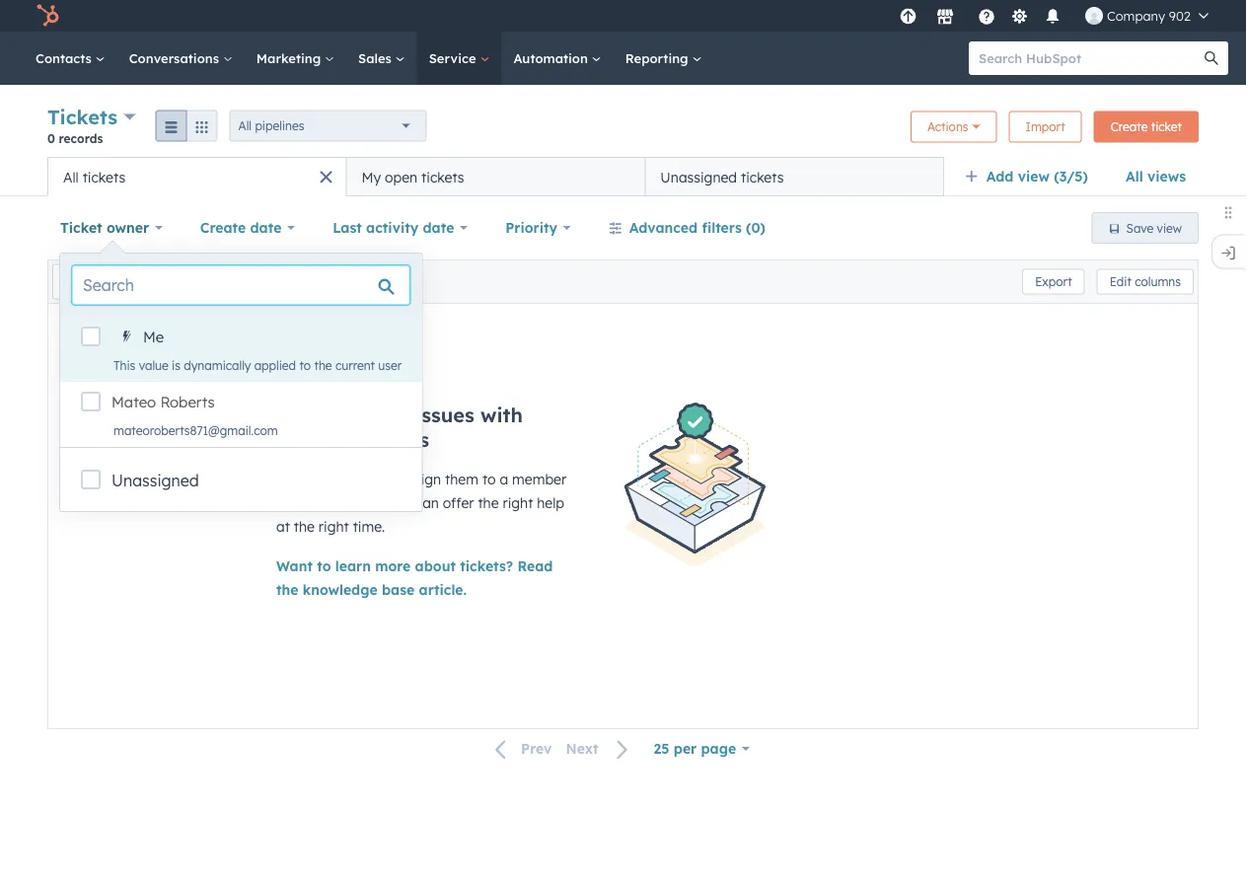 Task type: describe. For each thing, give the bounding box(es) containing it.
advanced
[[630, 219, 698, 236]]

unassigned tickets
[[661, 168, 784, 186]]

all views
[[1126, 168, 1187, 185]]

create for create tickets and assign them to a member of your team so they can offer the right help at the right time.
[[276, 471, 320, 488]]

help button
[[970, 0, 1004, 32]]

ticket
[[1152, 119, 1183, 134]]

25
[[654, 740, 670, 758]]

0 horizontal spatial right
[[319, 518, 349, 536]]

all pipelines button
[[230, 110, 427, 142]]

notifications button
[[1036, 0, 1070, 32]]

priority
[[506, 219, 558, 236]]

add view (3/5) button
[[952, 157, 1113, 196]]

base
[[382, 581, 415, 599]]

25 per page
[[654, 740, 737, 758]]

to for applied
[[300, 358, 311, 373]]

at
[[276, 518, 290, 536]]

view for save
[[1158, 221, 1183, 235]]

me
[[143, 328, 164, 347]]

the right at
[[294, 518, 315, 536]]

ticket
[[60, 219, 102, 236]]

conversations link
[[117, 32, 245, 85]]

this
[[114, 358, 136, 373]]

mateo roberts
[[112, 393, 215, 412]]

marketplaces image
[[937, 9, 955, 27]]

next
[[566, 741, 599, 758]]

conversations
[[129, 50, 223, 66]]

your inside keep track of issues with your customers
[[276, 427, 322, 452]]

add
[[987, 168, 1014, 185]]

the inside want to learn more about tickets? read the knowledge base article.
[[276, 581, 299, 599]]

sales link
[[347, 32, 417, 85]]

mateoroberts871@gmail.com
[[114, 423, 278, 438]]

owner
[[107, 219, 149, 236]]

issues
[[416, 403, 475, 427]]

Search search field
[[72, 266, 410, 305]]

tickets banner
[[47, 103, 1199, 157]]

this value is dynamically applied to the current user
[[114, 358, 402, 373]]

902
[[1170, 7, 1192, 24]]

contacts
[[36, 50, 95, 66]]

all for all tickets
[[63, 168, 79, 186]]

tickets for all tickets
[[83, 168, 125, 186]]

a
[[500, 471, 509, 488]]

0 records
[[47, 131, 103, 146]]

company 902 button
[[1074, 0, 1221, 32]]

help image
[[978, 9, 996, 27]]

the left current
[[314, 358, 332, 373]]

to for them
[[483, 471, 496, 488]]

all tickets button
[[47, 157, 346, 196]]

create tickets and assign them to a member of your team so they can offer the right help at the right time.
[[276, 471, 567, 536]]

about
[[415, 558, 456, 575]]

track
[[332, 403, 384, 427]]

company 902 menu
[[894, 0, 1223, 32]]

edit columns button
[[1097, 269, 1194, 295]]

tickets right open at top
[[422, 168, 465, 186]]

25 per page button
[[641, 730, 763, 769]]

all for all pipelines
[[238, 118, 252, 133]]

of inside keep track of issues with your customers
[[390, 403, 410, 427]]

tickets button
[[47, 103, 136, 131]]

so
[[364, 495, 379, 512]]

learn
[[335, 558, 371, 575]]

settings link
[[1008, 5, 1032, 26]]

upgrade link
[[896, 5, 921, 26]]

pipelines
[[255, 118, 304, 133]]

marketplaces button
[[925, 0, 966, 32]]

Search HubSpot search field
[[969, 41, 1211, 75]]

search button
[[1195, 41, 1229, 75]]

tickets
[[47, 105, 118, 129]]

keep track of issues with your customers
[[276, 403, 523, 452]]

create ticket button
[[1095, 111, 1199, 143]]

create for create date
[[200, 219, 246, 236]]

your inside create tickets and assign them to a member of your team so they can offer the right help at the right time.
[[294, 495, 323, 512]]

the right offer
[[478, 495, 499, 512]]

add view (3/5)
[[987, 168, 1089, 185]]

1 horizontal spatial right
[[503, 495, 533, 512]]

customers
[[328, 427, 429, 452]]

pagination navigation
[[484, 736, 641, 763]]

current
[[336, 358, 375, 373]]

tickets for create tickets and assign them to a member of your team so they can offer the right help at the right time.
[[324, 471, 367, 488]]

import button
[[1009, 111, 1083, 143]]

edit
[[1110, 274, 1132, 289]]

them
[[445, 471, 479, 488]]

automation link
[[502, 32, 614, 85]]



Task type: vqa. For each thing, say whether or not it's contained in the screenshot.
schedule
no



Task type: locate. For each thing, give the bounding box(es) containing it.
unassigned up advanced filters (0)
[[661, 168, 737, 186]]

view for add
[[1018, 168, 1050, 185]]

to
[[300, 358, 311, 373], [483, 471, 496, 488], [317, 558, 331, 575]]

all views link
[[1113, 157, 1199, 196]]

my open tickets button
[[346, 157, 645, 196]]

the down 'want'
[[276, 581, 299, 599]]

0 horizontal spatial create
[[200, 219, 246, 236]]

2 date from the left
[[423, 219, 454, 236]]

0 vertical spatial your
[[276, 427, 322, 452]]

list box
[[60, 317, 422, 447]]

create left the ticket
[[1111, 119, 1148, 134]]

last activity date
[[333, 219, 454, 236]]

to left a
[[483, 471, 496, 488]]

offer
[[443, 495, 474, 512]]

company
[[1108, 7, 1166, 24]]

0 vertical spatial to
[[300, 358, 311, 373]]

1 vertical spatial your
[[294, 495, 323, 512]]

to inside create tickets and assign them to a member of your team so they can offer the right help at the right time.
[[483, 471, 496, 488]]

date
[[250, 219, 282, 236], [423, 219, 454, 236]]

time.
[[353, 518, 385, 536]]

settings image
[[1011, 8, 1029, 26]]

import
[[1026, 119, 1066, 134]]

service
[[429, 50, 480, 66]]

1 vertical spatial create
[[200, 219, 246, 236]]

1 vertical spatial unassigned
[[112, 471, 199, 491]]

they
[[383, 495, 412, 512]]

is
[[172, 358, 181, 373]]

all left pipelines
[[238, 118, 252, 133]]

create
[[1111, 119, 1148, 134], [200, 219, 246, 236], [276, 471, 320, 488]]

tickets?
[[460, 558, 513, 575]]

tickets down records at the left top
[[83, 168, 125, 186]]

create down all tickets button
[[200, 219, 246, 236]]

1 horizontal spatial view
[[1158, 221, 1183, 235]]

all inside popup button
[[238, 118, 252, 133]]

advanced filters (0) button
[[596, 208, 779, 248]]

create up at
[[276, 471, 320, 488]]

more
[[375, 558, 411, 575]]

tickets up team
[[324, 471, 367, 488]]

2 horizontal spatial create
[[1111, 119, 1148, 134]]

last
[[333, 219, 362, 236]]

your left track
[[276, 427, 322, 452]]

of
[[390, 403, 410, 427], [276, 495, 290, 512]]

view inside save view button
[[1158, 221, 1183, 235]]

mateo roberts image
[[1086, 7, 1104, 25]]

0 horizontal spatial all
[[63, 168, 79, 186]]

right
[[503, 495, 533, 512], [319, 518, 349, 536]]

views
[[1148, 168, 1187, 185]]

2 horizontal spatial to
[[483, 471, 496, 488]]

unassigned for unassigned tickets
[[661, 168, 737, 186]]

right down a
[[503, 495, 533, 512]]

value
[[139, 358, 169, 373]]

marketing link
[[245, 32, 347, 85]]

unassigned down mateoroberts871@gmail.com
[[112, 471, 199, 491]]

2 horizontal spatial all
[[1126, 168, 1144, 185]]

assign
[[399, 471, 441, 488]]

tickets inside "button"
[[741, 168, 784, 186]]

of inside create tickets and assign them to a member of your team so they can offer the right help at the right time.
[[276, 495, 290, 512]]

save
[[1127, 221, 1154, 235]]

contacts link
[[24, 32, 117, 85]]

article.
[[419, 581, 467, 599]]

hubspot image
[[36, 4, 59, 28]]

want to learn more about tickets? read the knowledge base article.
[[276, 558, 553, 599]]

0 vertical spatial right
[[503, 495, 533, 512]]

1 horizontal spatial unassigned
[[661, 168, 737, 186]]

save view
[[1127, 221, 1183, 235]]

marketing
[[256, 50, 325, 66]]

0 horizontal spatial date
[[250, 219, 282, 236]]

all inside button
[[63, 168, 79, 186]]

unassigned tickets button
[[645, 157, 945, 196]]

activity
[[366, 219, 419, 236]]

want to learn more about tickets? read the knowledge base article. link
[[276, 558, 553, 599]]

mateo
[[112, 393, 156, 412]]

tickets
[[83, 168, 125, 186], [422, 168, 465, 186], [741, 168, 784, 186], [324, 471, 367, 488]]

0 vertical spatial view
[[1018, 168, 1050, 185]]

create ticket
[[1111, 119, 1183, 134]]

to inside want to learn more about tickets? read the knowledge base article.
[[317, 558, 331, 575]]

1 horizontal spatial of
[[390, 403, 410, 427]]

team
[[327, 495, 361, 512]]

dynamically
[[184, 358, 251, 373]]

(3/5)
[[1055, 168, 1089, 185]]

read
[[518, 558, 553, 575]]

automation
[[514, 50, 592, 66]]

ticket owner button
[[47, 208, 176, 248]]

0
[[47, 131, 55, 146]]

create date button
[[187, 208, 308, 248]]

0 horizontal spatial to
[[300, 358, 311, 373]]

export button
[[1023, 269, 1086, 295]]

your left team
[[294, 495, 323, 512]]

unassigned inside "button"
[[661, 168, 737, 186]]

per
[[674, 740, 697, 758]]

save view button
[[1092, 212, 1199, 244]]

all
[[238, 118, 252, 133], [1126, 168, 1144, 185], [63, 168, 79, 186]]

create inside popup button
[[200, 219, 246, 236]]

priority button
[[493, 208, 584, 248]]

1 horizontal spatial date
[[423, 219, 454, 236]]

applied
[[254, 358, 296, 373]]

help
[[537, 495, 565, 512]]

Search ID, name, or description search field
[[52, 264, 285, 300]]

ticket owner
[[60, 219, 149, 236]]

actions button
[[911, 111, 998, 143]]

my open tickets
[[362, 168, 465, 186]]

0 vertical spatial unassigned
[[661, 168, 737, 186]]

0 horizontal spatial view
[[1018, 168, 1050, 185]]

to inside list box
[[300, 358, 311, 373]]

of up at
[[276, 495, 290, 512]]

want
[[276, 558, 313, 575]]

date up search search field
[[250, 219, 282, 236]]

member
[[512, 471, 567, 488]]

0 horizontal spatial of
[[276, 495, 290, 512]]

date inside the last activity date popup button
[[423, 219, 454, 236]]

tickets up (0)
[[741, 168, 784, 186]]

1 horizontal spatial to
[[317, 558, 331, 575]]

edit columns
[[1110, 274, 1182, 289]]

all for all views
[[1126, 168, 1144, 185]]

all down 0 records
[[63, 168, 79, 186]]

view
[[1018, 168, 1050, 185], [1158, 221, 1183, 235]]

open
[[385, 168, 418, 186]]

0 vertical spatial of
[[390, 403, 410, 427]]

actions
[[928, 119, 969, 134]]

2 vertical spatial create
[[276, 471, 320, 488]]

1 horizontal spatial all
[[238, 118, 252, 133]]

hubspot link
[[24, 4, 74, 28]]

my
[[362, 168, 381, 186]]

tickets inside create tickets and assign them to a member of your team so they can offer the right help at the right time.
[[324, 471, 367, 488]]

upgrade image
[[900, 8, 917, 26]]

view inside the add view (3/5) popup button
[[1018, 168, 1050, 185]]

create for create ticket
[[1111, 119, 1148, 134]]

all tickets
[[63, 168, 125, 186]]

unassigned for unassigned
[[112, 471, 199, 491]]

tickets for unassigned tickets
[[741, 168, 784, 186]]

create inside button
[[1111, 119, 1148, 134]]

page
[[701, 740, 737, 758]]

view right add at top
[[1018, 168, 1050, 185]]

group
[[156, 110, 218, 142]]

date right "activity"
[[423, 219, 454, 236]]

1 date from the left
[[250, 219, 282, 236]]

with
[[481, 403, 523, 427]]

0 vertical spatial create
[[1111, 119, 1148, 134]]

to up knowledge
[[317, 558, 331, 575]]

1 vertical spatial to
[[483, 471, 496, 488]]

of right track
[[390, 403, 410, 427]]

roberts
[[160, 393, 215, 412]]

date inside create date popup button
[[250, 219, 282, 236]]

2 vertical spatial to
[[317, 558, 331, 575]]

notifications image
[[1044, 9, 1062, 27]]

create inside create tickets and assign them to a member of your team so they can offer the right help at the right time.
[[276, 471, 320, 488]]

1 horizontal spatial create
[[276, 471, 320, 488]]

all left views
[[1126, 168, 1144, 185]]

1 vertical spatial of
[[276, 495, 290, 512]]

user
[[378, 358, 402, 373]]

service link
[[417, 32, 502, 85]]

to right applied
[[300, 358, 311, 373]]

1 vertical spatial view
[[1158, 221, 1183, 235]]

and
[[370, 471, 396, 488]]

company 902
[[1108, 7, 1192, 24]]

prev
[[521, 741, 552, 758]]

group inside tickets banner
[[156, 110, 218, 142]]

list box containing me
[[60, 317, 422, 447]]

can
[[415, 495, 439, 512]]

0 horizontal spatial unassigned
[[112, 471, 199, 491]]

search image
[[1205, 51, 1219, 65]]

(0)
[[746, 219, 766, 236]]

the
[[314, 358, 332, 373], [478, 495, 499, 512], [294, 518, 315, 536], [276, 581, 299, 599]]

reporting link
[[614, 32, 714, 85]]

right down team
[[319, 518, 349, 536]]

view right save
[[1158, 221, 1183, 235]]

records
[[59, 131, 103, 146]]

1 vertical spatial right
[[319, 518, 349, 536]]



